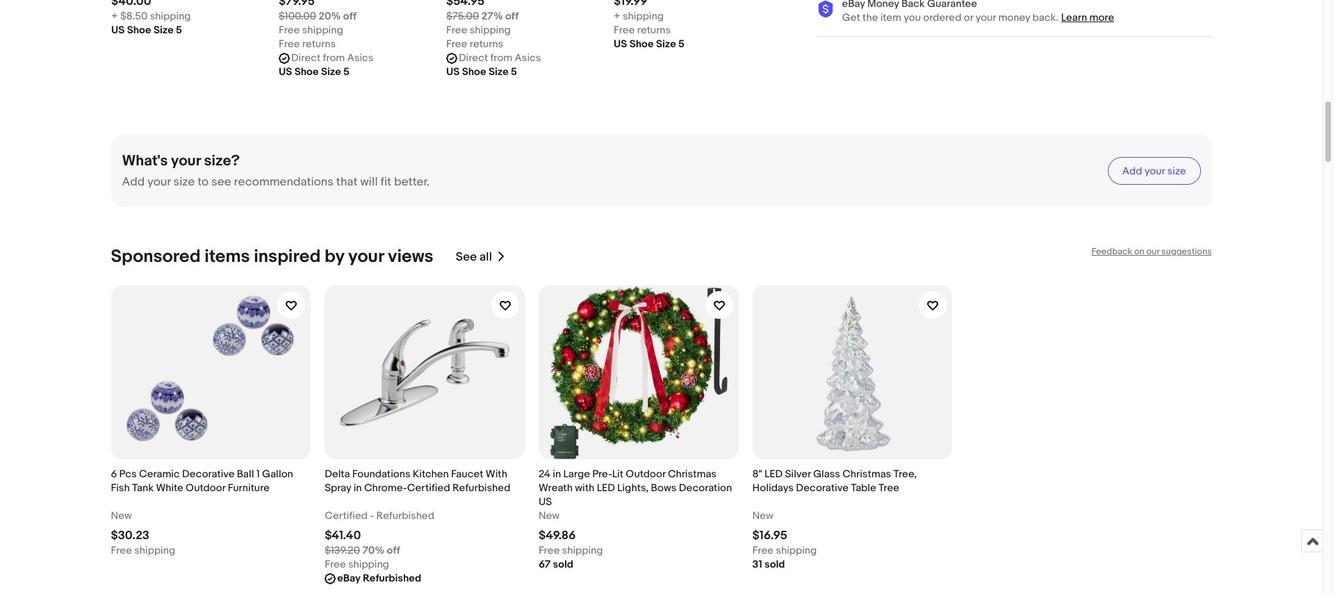 Task type: describe. For each thing, give the bounding box(es) containing it.
furniture
[[228, 482, 270, 495]]

with details__icon image
[[817, 0, 834, 18]]

lights,
[[617, 482, 649, 495]]

get the item you ordered or your money back. learn more
[[842, 11, 1114, 24]]

previous price $100.00 20% off text field
[[278, 10, 356, 24]]

wreath
[[539, 482, 573, 495]]

sold inside 24 in large pre-lit outdoor christmas wreath with led lights, bows decoration us new $49.86 free shipping 67 sold
[[553, 558, 573, 571]]

us inside text field
[[446, 65, 459, 79]]

decorative inside 6 pcs ceramic decorative ball 1 gallon fish tank white outdoor furniture
[[182, 468, 235, 481]]

by
[[325, 246, 344, 268]]

new $30.23 free shipping
[[111, 510, 175, 558]]

free shipping text field for $16.95
[[753, 544, 817, 558]]

learn
[[1061, 11, 1087, 24]]

67 sold text field
[[539, 558, 573, 572]]

+ shipping text field
[[614, 10, 663, 24]]

inspired
[[254, 246, 321, 268]]

24
[[539, 468, 551, 481]]

large
[[563, 468, 590, 481]]

tank
[[132, 482, 154, 495]]

eBay Refurbished text field
[[337, 572, 421, 586]]

that
[[336, 175, 358, 189]]

$16.95 text field
[[753, 529, 788, 543]]

faucet
[[451, 468, 483, 481]]

add inside what's your size? add your size to see recommendations that will fit better.
[[122, 175, 145, 189]]

size inside + $8.50 shipping us shoe size 5
[[153, 24, 173, 37]]

8" led silver glass christmas tree, holidays decorative table tree
[[753, 468, 917, 495]]

with
[[575, 482, 595, 495]]

in inside the delta foundations kitchen faucet with spray in chrome-certified refurbished
[[354, 482, 362, 495]]

20%
[[318, 10, 341, 23]]

$41.40
[[325, 529, 361, 543]]

free returns text field for $75.00 27% off free shipping free returns
[[446, 38, 503, 51]]

size?
[[204, 152, 240, 170]]

direct for $100.00 20% off free shipping free returns
[[291, 51, 320, 65]]

see all
[[456, 250, 492, 264]]

+ shipping free returns us shoe size 5
[[614, 10, 684, 51]]

spray
[[325, 482, 351, 495]]

See all text field
[[456, 250, 492, 264]]

outdoor inside 6 pcs ceramic decorative ball 1 gallon fish tank white outdoor furniture
[[186, 482, 225, 495]]

items
[[205, 246, 250, 268]]

new for $16.95
[[753, 510, 774, 523]]

your inside 'button'
[[1145, 164, 1165, 178]]

you
[[904, 11, 921, 24]]

money
[[999, 11, 1030, 24]]

silver
[[785, 468, 811, 481]]

returns inside + shipping free returns us shoe size 5
[[637, 24, 671, 37]]

what's
[[122, 152, 168, 170]]

$49.86
[[539, 529, 576, 543]]

chrome-
[[364, 482, 407, 495]]

refurbished inside text field
[[363, 572, 421, 585]]

free inside new $30.23 free shipping
[[111, 544, 132, 558]]

see all link
[[456, 246, 506, 268]]

asics for $75.00 27% off free shipping free returns
[[514, 51, 541, 65]]

more
[[1090, 11, 1114, 24]]

previous price $139.20 70% off text field
[[325, 544, 400, 558]]

27%
[[481, 10, 503, 23]]

christmas inside 24 in large pre-lit outdoor christmas wreath with led lights, bows decoration us new $49.86 free shipping 67 sold
[[668, 468, 717, 481]]

feedback on our suggestions link
[[1092, 246, 1212, 257]]

$49.86 text field
[[539, 529, 576, 543]]

back.
[[1033, 11, 1059, 24]]

recommendations
[[234, 175, 334, 189]]

the
[[863, 11, 878, 24]]

suggestions
[[1162, 246, 1212, 257]]

pre-
[[592, 468, 612, 481]]

direct for $75.00 27% off free shipping free returns
[[458, 51, 488, 65]]

shipping inside 'new $16.95 free shipping 31 sold'
[[776, 544, 817, 558]]

us inside 24 in large pre-lit outdoor christmas wreath with led lights, bows decoration us new $49.86 free shipping 67 sold
[[539, 496, 552, 509]]

direct from asics text field for $75.00 27% off free shipping free returns
[[458, 51, 541, 65]]

see
[[456, 250, 477, 264]]

31 sold text field
[[753, 558, 785, 572]]

5 inside + shipping free returns us shoe size 5
[[678, 38, 684, 51]]

1 horizontal spatial free shipping text field
[[446, 24, 510, 38]]

-
[[370, 510, 374, 523]]

free returns text field for $100.00 20% off free shipping free returns
[[278, 38, 336, 51]]

to
[[198, 175, 209, 189]]

shipping inside new $30.23 free shipping
[[134, 544, 175, 558]]

white
[[156, 482, 183, 495]]

what's your size? add your size to see recommendations that will fit better.
[[122, 152, 430, 189]]

our
[[1147, 246, 1160, 257]]

$75.00
[[446, 10, 479, 23]]

from for $100.00 20% off free shipping free returns
[[323, 51, 345, 65]]

decorative inside the 8" led silver glass christmas tree, holidays decorative table tree
[[796, 482, 849, 495]]

decoration
[[679, 482, 732, 495]]

0 vertical spatial us shoe size 5 text field
[[111, 24, 182, 38]]

us down $100.00 20% off free shipping free returns
[[278, 65, 292, 79]]

led inside the 8" led silver glass christmas tree, holidays decorative table tree
[[765, 468, 783, 481]]

+ for + shipping free returns us shoe size 5
[[614, 10, 620, 23]]

us shoe size 5 for $100.00 20% off free shipping free returns
[[278, 65, 349, 79]]

better.
[[394, 175, 430, 189]]

2 horizontal spatial free returns text field
[[614, 24, 671, 38]]

gallon
[[262, 468, 293, 481]]

$30.23
[[111, 529, 149, 543]]

ebay refurbished
[[337, 572, 421, 585]]

0 vertical spatial us shoe size 5 text field
[[614, 38, 684, 51]]

views
[[388, 246, 434, 268]]

delta
[[325, 468, 350, 481]]

led inside 24 in large pre-lit outdoor christmas wreath with led lights, bows decoration us new $49.86 free shipping 67 sold
[[597, 482, 615, 495]]

add your size button
[[1108, 157, 1201, 185]]

1
[[256, 468, 260, 481]]

certified inside the delta foundations kitchen faucet with spray in chrome-certified refurbished
[[407, 482, 450, 495]]

ebay
[[337, 572, 360, 585]]

us inside + shipping free returns us shoe size 5
[[614, 38, 627, 51]]

add inside the add your size 'button'
[[1123, 164, 1142, 178]]

$75.00 27% off free shipping free returns
[[446, 10, 518, 51]]

$139.20
[[325, 544, 360, 558]]

shipping inside $100.00 20% off free shipping free returns
[[302, 24, 343, 37]]

Certified - Refurbished text field
[[325, 510, 434, 523]]

foundations
[[352, 468, 411, 481]]

8"
[[753, 468, 762, 481]]

with
[[486, 468, 507, 481]]

on
[[1135, 246, 1145, 257]]

5 inside us shoe size 5 text field
[[511, 65, 517, 79]]

24 in large pre-lit outdoor christmas wreath with led lights, bows decoration us new $49.86 free shipping 67 sold
[[539, 468, 732, 571]]

shoe inside + shipping free returns us shoe size 5
[[629, 38, 654, 51]]

learn more link
[[1061, 11, 1114, 24]]

shoe down $100.00 20% off free shipping free returns
[[294, 65, 318, 79]]



Task type: vqa. For each thing, say whether or not it's contained in the screenshot.
"Free returns" "text field" associated with $75.00 27% off Free shipping Free returns
yes



Task type: locate. For each thing, give the bounding box(es) containing it.
delta foundations kitchen faucet with spray in chrome-certified refurbished
[[325, 468, 511, 495]]

0 horizontal spatial off
[[343, 10, 356, 23]]

2 christmas from the left
[[843, 468, 891, 481]]

in right 24
[[553, 468, 561, 481]]

new up $49.86
[[539, 510, 560, 523]]

0 horizontal spatial free returns text field
[[278, 38, 336, 51]]

1 horizontal spatial in
[[553, 468, 561, 481]]

certified
[[407, 482, 450, 495], [325, 510, 368, 523]]

1 from from the left
[[323, 51, 345, 65]]

new inside 24 in large pre-lit outdoor christmas wreath with led lights, bows decoration us new $49.86 free shipping 67 sold
[[539, 510, 560, 523]]

free shipping text field down $30.23
[[111, 544, 175, 558]]

outdoor
[[626, 468, 666, 481], [186, 482, 225, 495]]

US Shoe Size 5 text field
[[614, 38, 684, 51], [446, 65, 517, 79]]

size
[[153, 24, 173, 37], [656, 38, 676, 51], [321, 65, 341, 79], [488, 65, 508, 79]]

0 horizontal spatial direct from asics
[[291, 51, 373, 65]]

0 horizontal spatial us shoe size 5 text field
[[111, 24, 182, 38]]

free shipping text field down "$16.95"
[[753, 544, 817, 558]]

1 horizontal spatial sold
[[765, 558, 785, 571]]

direct down $75.00 27% off free shipping free returns
[[458, 51, 488, 65]]

1 horizontal spatial direct
[[458, 51, 488, 65]]

0 vertical spatial in
[[553, 468, 561, 481]]

outdoor up 'lights,'
[[626, 468, 666, 481]]

+
[[111, 10, 118, 23], [614, 10, 620, 23]]

off inside $100.00 20% off free shipping free returns
[[343, 10, 356, 23]]

us down wreath
[[539, 496, 552, 509]]

+ inside + shipping free returns us shoe size 5
[[614, 10, 620, 23]]

asics for $100.00 20% off free shipping free returns
[[347, 51, 373, 65]]

shoe
[[127, 24, 151, 37], [629, 38, 654, 51], [294, 65, 318, 79], [462, 65, 486, 79]]

2 vertical spatial refurbished
[[363, 572, 421, 585]]

outdoor right white
[[186, 482, 225, 495]]

+ inside + $8.50 shipping us shoe size 5
[[111, 10, 118, 23]]

0 vertical spatial certified
[[407, 482, 450, 495]]

New text field
[[111, 510, 132, 523], [539, 510, 560, 523]]

size inside + shipping free returns us shoe size 5
[[656, 38, 676, 51]]

us shoe size 5 down $75.00 27% off free shipping free returns
[[446, 65, 517, 79]]

pcs
[[119, 468, 137, 481]]

new $16.95 free shipping 31 sold
[[753, 510, 817, 571]]

5 inside us shoe size 5 text box
[[343, 65, 349, 79]]

free inside 'new $16.95 free shipping 31 sold'
[[753, 544, 774, 558]]

new for $30.23
[[111, 510, 132, 523]]

direct from asics text field down $100.00 20% off free shipping free returns
[[291, 51, 373, 65]]

Direct from Asics text field
[[291, 51, 373, 65], [458, 51, 541, 65]]

free shipping text field down $49.86 "text box"
[[539, 544, 603, 558]]

3 new from the left
[[753, 510, 774, 523]]

feedback on our suggestions
[[1092, 246, 1212, 257]]

1 vertical spatial refurbished
[[376, 510, 434, 523]]

1 vertical spatial free shipping text field
[[325, 558, 389, 572]]

2 sold from the left
[[765, 558, 785, 571]]

1 + from the left
[[111, 10, 118, 23]]

direct from asics down $100.00 20% off free shipping free returns
[[291, 51, 373, 65]]

off inside $75.00 27% off free shipping free returns
[[505, 10, 518, 23]]

0 horizontal spatial +
[[111, 10, 118, 23]]

shipping inside + shipping free returns us shoe size 5
[[623, 10, 663, 23]]

bows
[[651, 482, 677, 495]]

free inside certified - refurbished $41.40 $139.20 70% off free shipping
[[325, 558, 346, 571]]

new text field up $49.86
[[539, 510, 560, 523]]

direct from asics for $75.00 27% off free shipping free returns
[[458, 51, 541, 65]]

0 horizontal spatial new
[[111, 510, 132, 523]]

0 horizontal spatial christmas
[[668, 468, 717, 481]]

1 horizontal spatial from
[[490, 51, 512, 65]]

0 horizontal spatial size
[[173, 175, 195, 189]]

+ $8.50 shipping text field
[[111, 10, 191, 24]]

ordered
[[923, 11, 962, 24]]

your
[[976, 11, 996, 24], [171, 152, 201, 170], [1145, 164, 1165, 178], [147, 175, 171, 189], [348, 246, 384, 268]]

2 new text field from the left
[[539, 510, 560, 523]]

2 asics from the left
[[514, 51, 541, 65]]

free shipping text field down $100.00
[[278, 24, 343, 38]]

1 direct from asics text field from the left
[[291, 51, 373, 65]]

decorative down glass
[[796, 482, 849, 495]]

us
[[111, 24, 124, 37], [614, 38, 627, 51], [278, 65, 292, 79], [446, 65, 459, 79], [539, 496, 552, 509]]

holidays
[[753, 482, 794, 495]]

1 horizontal spatial us shoe size 5
[[446, 65, 517, 79]]

size
[[1168, 164, 1186, 178], [173, 175, 195, 189]]

certified up $41.40
[[325, 510, 368, 523]]

us shoe size 5 text field down $75.00 27% off free shipping free returns
[[446, 65, 517, 79]]

0 horizontal spatial us shoe size 5 text field
[[446, 65, 517, 79]]

christmas inside the 8" led silver glass christmas tree, holidays decorative table tree
[[843, 468, 891, 481]]

direct from asics text field down $75.00 27% off free shipping free returns
[[458, 51, 541, 65]]

us shoe size 5
[[278, 65, 349, 79], [446, 65, 517, 79]]

1 horizontal spatial us shoe size 5 text field
[[278, 65, 349, 79]]

0 horizontal spatial returns
[[302, 38, 336, 51]]

refurbished down 70%
[[363, 572, 421, 585]]

$100.00 20% off free shipping free returns
[[278, 10, 356, 51]]

2 new from the left
[[539, 510, 560, 523]]

us down the + shipping text box
[[614, 38, 627, 51]]

kitchen
[[413, 468, 449, 481]]

31
[[753, 558, 762, 571]]

2 horizontal spatial new
[[753, 510, 774, 523]]

sponsored
[[111, 246, 201, 268]]

certified - refurbished $41.40 $139.20 70% off free shipping
[[325, 510, 434, 571]]

new text field up $30.23 text box
[[111, 510, 132, 523]]

0 horizontal spatial outdoor
[[186, 482, 225, 495]]

0 horizontal spatial decorative
[[182, 468, 235, 481]]

in right spray
[[354, 482, 362, 495]]

add
[[1123, 164, 1142, 178], [122, 175, 145, 189]]

Add your size to see recommendations that will fit better. text field
[[122, 175, 430, 189]]

1 horizontal spatial christmas
[[843, 468, 891, 481]]

Free shipping text field
[[446, 24, 510, 38], [325, 558, 389, 572]]

get
[[842, 11, 860, 24]]

0 horizontal spatial asics
[[347, 51, 373, 65]]

refurbished down 'faucet'
[[453, 482, 511, 495]]

70%
[[362, 544, 385, 558]]

1 horizontal spatial new text field
[[539, 510, 560, 523]]

shipping inside + $8.50 shipping us shoe size 5
[[150, 10, 191, 23]]

off right 20%
[[343, 10, 356, 23]]

from down $100.00 20% off free shipping free returns
[[323, 51, 345, 65]]

tree
[[879, 482, 900, 495]]

fish
[[111, 482, 130, 495]]

shipping inside $75.00 27% off free shipping free returns
[[469, 24, 510, 37]]

+ $8.50 shipping us shoe size 5
[[111, 10, 191, 37]]

free shipping text field for $49.86
[[539, 544, 603, 558]]

2 horizontal spatial off
[[505, 10, 518, 23]]

refurbished inside certified - refurbished $41.40 $139.20 70% off free shipping
[[376, 510, 434, 523]]

1 horizontal spatial asics
[[514, 51, 541, 65]]

direct from asics
[[291, 51, 373, 65], [458, 51, 541, 65]]

off right 27%
[[505, 10, 518, 23]]

1 new from the left
[[111, 510, 132, 523]]

2 direct from the left
[[458, 51, 488, 65]]

previous price $75.00 27% off text field
[[446, 10, 518, 24]]

shipping inside 24 in large pre-lit outdoor christmas wreath with led lights, bows decoration us new $49.86 free shipping 67 sold
[[562, 544, 603, 558]]

6
[[111, 468, 117, 481]]

free shipping text field down $139.20
[[325, 558, 389, 572]]

None text field
[[111, 0, 151, 8], [446, 0, 484, 8], [614, 0, 647, 8], [111, 0, 151, 8], [446, 0, 484, 8], [614, 0, 647, 8]]

0 vertical spatial led
[[765, 468, 783, 481]]

$30.23 text field
[[111, 529, 149, 543]]

Free returns text field
[[614, 24, 671, 38], [278, 38, 336, 51], [446, 38, 503, 51]]

1 horizontal spatial +
[[614, 10, 620, 23]]

0 horizontal spatial certified
[[325, 510, 368, 523]]

feedback
[[1092, 246, 1133, 257]]

1 christmas from the left
[[668, 468, 717, 481]]

from down $75.00 27% off free shipping free returns
[[490, 51, 512, 65]]

certified inside certified - refurbished $41.40 $139.20 70% off free shipping
[[325, 510, 368, 523]]

1 horizontal spatial certified
[[407, 482, 450, 495]]

1 vertical spatial us shoe size 5 text field
[[446, 65, 517, 79]]

returns inside $100.00 20% off free shipping free returns
[[302, 38, 336, 51]]

0 horizontal spatial led
[[597, 482, 615, 495]]

asics down $75.00 27% off free shipping free returns
[[514, 51, 541, 65]]

1 vertical spatial certified
[[325, 510, 368, 523]]

will
[[360, 175, 378, 189]]

0 horizontal spatial from
[[323, 51, 345, 65]]

2 direct from asics from the left
[[458, 51, 541, 65]]

led up holidays
[[765, 468, 783, 481]]

refurbished
[[453, 482, 511, 495], [376, 510, 434, 523], [363, 572, 421, 585]]

from
[[323, 51, 345, 65], [490, 51, 512, 65]]

table
[[851, 482, 876, 495]]

0 vertical spatial outdoor
[[626, 468, 666, 481]]

direct from asics text field for $100.00 20% off free shipping free returns
[[291, 51, 373, 65]]

new up $30.23 text box
[[111, 510, 132, 523]]

free
[[278, 24, 300, 37], [446, 24, 467, 37], [614, 24, 635, 37], [278, 38, 300, 51], [446, 38, 467, 51], [111, 544, 132, 558], [539, 544, 560, 558], [753, 544, 774, 558], [325, 558, 346, 571]]

1 horizontal spatial size
[[1168, 164, 1186, 178]]

ceramic
[[139, 468, 180, 481]]

$8.50
[[120, 10, 147, 23]]

direct down $100.00 20% off free shipping free returns
[[291, 51, 320, 65]]

2 direct from asics text field from the left
[[458, 51, 541, 65]]

see
[[211, 175, 231, 189]]

outdoor inside 24 in large pre-lit outdoor christmas wreath with led lights, bows decoration us new $49.86 free shipping 67 sold
[[626, 468, 666, 481]]

us shoe size 5 text field down $8.50 at the left top of the page
[[111, 24, 182, 38]]

off right 70%
[[387, 544, 400, 558]]

US Shoe Size 5 text field
[[111, 24, 182, 38], [278, 65, 349, 79]]

refurbished right "-"
[[376, 510, 434, 523]]

item
[[881, 11, 902, 24]]

direct from asics down $75.00 27% off free shipping free returns
[[458, 51, 541, 65]]

0 horizontal spatial free shipping text field
[[325, 558, 389, 572]]

None text field
[[278, 0, 315, 8]]

+ for + $8.50 shipping us shoe size 5
[[111, 10, 118, 23]]

off for $100.00 20% off free shipping free returns
[[343, 10, 356, 23]]

us down $8.50 at the left top of the page
[[111, 24, 124, 37]]

Free shipping text field
[[278, 24, 343, 38], [111, 544, 175, 558], [539, 544, 603, 558], [753, 544, 817, 558]]

direct from asics for $100.00 20% off free shipping free returns
[[291, 51, 373, 65]]

shoe down the + shipping text box
[[629, 38, 654, 51]]

0 horizontal spatial in
[[354, 482, 362, 495]]

0 horizontal spatial direct
[[291, 51, 320, 65]]

shoe down $75.00 27% off free shipping free returns
[[462, 65, 486, 79]]

0 horizontal spatial direct from asics text field
[[291, 51, 373, 65]]

decorative left ball
[[182, 468, 235, 481]]

tree,
[[894, 468, 917, 481]]

us shoe size 5 text field down the + shipping text box
[[614, 38, 684, 51]]

0 horizontal spatial add
[[122, 175, 145, 189]]

1 vertical spatial in
[[354, 482, 362, 495]]

returns for $100.00 20% off free shipping free returns
[[302, 38, 336, 51]]

asics down $100.00 20% off free shipping free returns
[[347, 51, 373, 65]]

67
[[539, 558, 551, 571]]

1 direct from asics from the left
[[291, 51, 373, 65]]

christmas up table
[[843, 468, 891, 481]]

1 asics from the left
[[347, 51, 373, 65]]

1 us shoe size 5 from the left
[[278, 65, 349, 79]]

0 vertical spatial decorative
[[182, 468, 235, 481]]

2 horizontal spatial returns
[[637, 24, 671, 37]]

shoe inside + $8.50 shipping us shoe size 5
[[127, 24, 151, 37]]

6 pcs ceramic decorative ball 1 gallon fish tank white outdoor furniture
[[111, 468, 293, 495]]

returns for $75.00 27% off free shipping free returns
[[469, 38, 503, 51]]

sponsored items inspired by your views
[[111, 246, 434, 268]]

new text field for $30.23
[[111, 510, 132, 523]]

2 from from the left
[[490, 51, 512, 65]]

0 vertical spatial refurbished
[[453, 482, 511, 495]]

ball
[[237, 468, 254, 481]]

us inside + $8.50 shipping us shoe size 5
[[111, 24, 124, 37]]

new inside new $30.23 free shipping
[[111, 510, 132, 523]]

1 vertical spatial led
[[597, 482, 615, 495]]

all
[[480, 250, 492, 264]]

1 horizontal spatial us shoe size 5 text field
[[614, 38, 684, 51]]

1 horizontal spatial off
[[387, 544, 400, 558]]

direct
[[291, 51, 320, 65], [458, 51, 488, 65]]

1 horizontal spatial decorative
[[796, 482, 849, 495]]

fit
[[381, 175, 391, 189]]

2 + from the left
[[614, 10, 620, 23]]

1 vertical spatial us shoe size 5 text field
[[278, 65, 349, 79]]

0 horizontal spatial us shoe size 5
[[278, 65, 349, 79]]

0 vertical spatial free shipping text field
[[446, 24, 510, 38]]

1 horizontal spatial returns
[[469, 38, 503, 51]]

christmas up 'decoration'
[[668, 468, 717, 481]]

1 vertical spatial decorative
[[796, 482, 849, 495]]

1 horizontal spatial new
[[539, 510, 560, 523]]

free shipping text field for $30.23
[[111, 544, 175, 558]]

1 horizontal spatial direct from asics
[[458, 51, 541, 65]]

off inside certified - refurbished $41.40 $139.20 70% off free shipping
[[387, 544, 400, 558]]

refurbished inside the delta foundations kitchen faucet with spray in chrome-certified refurbished
[[453, 482, 511, 495]]

1 horizontal spatial led
[[765, 468, 783, 481]]

1 horizontal spatial add
[[1123, 164, 1142, 178]]

shipping inside certified - refurbished $41.40 $139.20 70% off free shipping
[[348, 558, 389, 571]]

1 vertical spatial outdoor
[[186, 482, 225, 495]]

sold right 31
[[765, 558, 785, 571]]

1 horizontal spatial outdoor
[[626, 468, 666, 481]]

new text field for $49.86
[[539, 510, 560, 523]]

1 new text field from the left
[[111, 510, 132, 523]]

1 sold from the left
[[553, 558, 573, 571]]

free shipping text field down 27%
[[446, 24, 510, 38]]

5 inside + $8.50 shipping us shoe size 5
[[176, 24, 182, 37]]

asics
[[347, 51, 373, 65], [514, 51, 541, 65]]

free inside + shipping free returns us shoe size 5
[[614, 24, 635, 37]]

1 direct from the left
[[291, 51, 320, 65]]

us shoe size 5 for $75.00 27% off free shipping free returns
[[446, 65, 517, 79]]

free inside 24 in large pre-lit outdoor christmas wreath with led lights, bows decoration us new $49.86 free shipping 67 sold
[[539, 544, 560, 558]]

new inside 'new $16.95 free shipping 31 sold'
[[753, 510, 774, 523]]

returns inside $75.00 27% off free shipping free returns
[[469, 38, 503, 51]]

sold inside 'new $16.95 free shipping 31 sold'
[[765, 558, 785, 571]]

sold right 67
[[553, 558, 573, 571]]

led
[[765, 468, 783, 481], [597, 482, 615, 495]]

0 horizontal spatial new text field
[[111, 510, 132, 523]]

2 us shoe size 5 from the left
[[446, 65, 517, 79]]

led down "pre-"
[[597, 482, 615, 495]]

shoe down $8.50 at the left top of the page
[[127, 24, 151, 37]]

lit
[[612, 468, 624, 481]]

$16.95
[[753, 529, 788, 543]]

size inside what's your size? add your size to see recommendations that will fit better.
[[173, 175, 195, 189]]

new up "$16.95"
[[753, 510, 774, 523]]

size inside 'button'
[[1168, 164, 1186, 178]]

1 horizontal spatial direct from asics text field
[[458, 51, 541, 65]]

certified down 'kitchen'
[[407, 482, 450, 495]]

0 horizontal spatial sold
[[553, 558, 573, 571]]

or
[[964, 11, 973, 24]]

off for $75.00 27% off free shipping free returns
[[505, 10, 518, 23]]

in inside 24 in large pre-lit outdoor christmas wreath with led lights, bows decoration us new $49.86 free shipping 67 sold
[[553, 468, 561, 481]]

christmas
[[668, 468, 717, 481], [843, 468, 891, 481]]

$41.40 text field
[[325, 529, 361, 543]]

returns
[[637, 24, 671, 37], [302, 38, 336, 51], [469, 38, 503, 51]]

us shoe size 5 down $100.00 20% off free shipping free returns
[[278, 65, 349, 79]]

from for $75.00 27% off free shipping free returns
[[490, 51, 512, 65]]

New text field
[[753, 510, 774, 523]]

us down $75.00 27% off free shipping free returns
[[446, 65, 459, 79]]

glass
[[813, 468, 840, 481]]

1 horizontal spatial free returns text field
[[446, 38, 503, 51]]

add your size
[[1123, 164, 1186, 178]]

$100.00
[[278, 10, 316, 23]]

us shoe size 5 text field down $100.00 20% off free shipping free returns
[[278, 65, 349, 79]]



